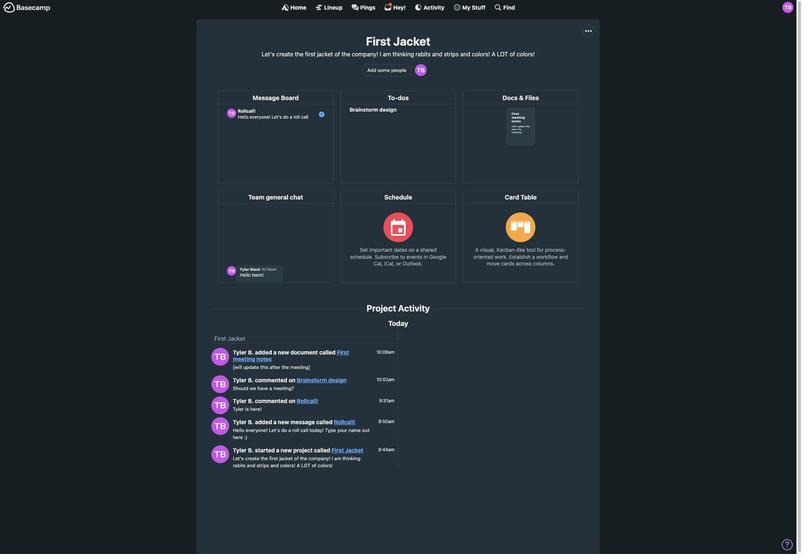 Task type: vqa. For each thing, say whether or not it's contained in the screenshot.


Task type: locate. For each thing, give the bounding box(es) containing it.
let's inside let's create the first jacket of the company! i am thinking rabits and strips and colors! a lot of colors!
[[233, 456, 244, 462]]

0 vertical spatial i
[[380, 51, 382, 58]]

strips
[[444, 51, 459, 58], [257, 463, 269, 469]]

jacket up meeting
[[228, 336, 246, 342]]

2 vertical spatial let's
[[233, 456, 244, 462]]

0 horizontal spatial rollcall! link
[[297, 398, 319, 405]]

1 vertical spatial am
[[335, 456, 341, 462]]

jacket
[[317, 51, 333, 58], [280, 456, 293, 462]]

tyler for tyler b. commented on brainstorm design
[[233, 377, 247, 384]]

9:44am element
[[379, 447, 395, 453]]

0 horizontal spatial i
[[332, 456, 333, 462]]

on for rollcall!
[[289, 398, 296, 405]]

called
[[320, 349, 336, 356], [316, 419, 333, 426], [314, 447, 330, 454]]

rollcall! link
[[297, 398, 319, 405], [334, 419, 356, 426]]

1 horizontal spatial am
[[383, 51, 391, 58]]

do
[[282, 427, 287, 433]]

meeting?
[[274, 386, 294, 391]]

3 tyler black image from the top
[[212, 446, 229, 464]]

called right document
[[320, 349, 336, 356]]

first inside first jacket let's create the first jacket of the company! i am thinking rabits and strips and colors! a lot of colors!
[[366, 34, 391, 48]]

0 vertical spatial called
[[320, 349, 336, 356]]

pings
[[361, 4, 376, 11]]

lot inside let's create the first jacket of the company! i am thinking rabits and strips and colors! a lot of colors!
[[301, 463, 311, 469]]

1 vertical spatial tyler black image
[[212, 418, 229, 435]]

0 horizontal spatial lot
[[301, 463, 311, 469]]

called up 'type'
[[316, 419, 333, 426]]

let's inside hello everyone! let's do a roll call today! type your name out here :)
[[269, 427, 280, 433]]

tyler for tyler b. started a new project called first jacket
[[233, 447, 247, 454]]

new for document
[[278, 349, 289, 356]]

2 vertical spatial called
[[314, 447, 330, 454]]

rollcall!
[[297, 398, 319, 405], [334, 419, 356, 426]]

0 vertical spatial jacket
[[317, 51, 333, 58]]

lot
[[497, 51, 508, 58], [301, 463, 311, 469]]

2 added from the top
[[255, 419, 272, 426]]

thinking
[[393, 51, 414, 58], [343, 456, 361, 462]]

0 vertical spatial new
[[278, 349, 289, 356]]

tyler left is
[[233, 406, 244, 412]]

b. up we at the bottom
[[248, 377, 254, 384]]

2 vertical spatial new
[[281, 447, 292, 454]]

called for message
[[316, 419, 333, 426]]

b.
[[248, 349, 254, 356], [248, 377, 254, 384], [248, 398, 254, 405], [248, 419, 254, 426], [248, 447, 254, 454]]

let's for first
[[262, 51, 275, 58]]

0 vertical spatial activity
[[424, 4, 445, 11]]

first inside first meeting notes
[[337, 349, 349, 356]]

0 vertical spatial on
[[289, 377, 296, 384]]

0 vertical spatial create
[[277, 51, 294, 58]]

0 vertical spatial let's
[[262, 51, 275, 58]]

first jacket link down the your in the bottom left of the page
[[332, 447, 364, 454]]

i down 'type'
[[332, 456, 333, 462]]

first jacket
[[214, 336, 246, 342]]

a right do
[[289, 427, 291, 433]]

tyler up is
[[233, 398, 247, 405]]

0 vertical spatial am
[[383, 51, 391, 58]]

1 horizontal spatial lot
[[497, 51, 508, 58]]

your
[[338, 427, 347, 433]]

rabits inside first jacket let's create the first jacket of the company! i am thinking rabits and strips and colors! a lot of colors!
[[416, 51, 431, 58]]

company! up add
[[352, 51, 379, 58]]

first
[[366, 34, 391, 48], [214, 336, 226, 342], [337, 349, 349, 356], [332, 447, 344, 454]]

10:02am
[[377, 377, 395, 383]]

am up add some people
[[383, 51, 391, 58]]

rollcall! link for tyler b. commented on
[[297, 398, 319, 405]]

0 horizontal spatial thinking
[[343, 456, 361, 462]]

0 vertical spatial thinking
[[393, 51, 414, 58]]

1 horizontal spatial jacket
[[345, 447, 364, 454]]

the
[[295, 51, 304, 58], [342, 51, 351, 58], [282, 365, 289, 370], [261, 456, 268, 462], [300, 456, 307, 462]]

b. up 'update'
[[248, 349, 254, 356]]

1 vertical spatial rollcall!
[[334, 419, 356, 426]]

1 horizontal spatial strips
[[444, 51, 459, 58]]

on
[[289, 377, 296, 384], [289, 398, 296, 405]]

company!
[[352, 51, 379, 58], [309, 456, 331, 462]]

activity
[[424, 4, 445, 11], [398, 303, 430, 314]]

rollcall! down brainstorm
[[297, 398, 319, 405]]

new up do
[[278, 419, 289, 426]]

a
[[274, 349, 277, 356], [270, 386, 272, 391], [274, 419, 277, 426], [289, 427, 291, 433], [276, 447, 280, 454]]

project activity
[[367, 303, 430, 314]]

1 vertical spatial company!
[[309, 456, 331, 462]]

2 tyler black image from the top
[[212, 418, 229, 435]]

i up 'some'
[[380, 51, 382, 58]]

a for project
[[276, 447, 280, 454]]

0 horizontal spatial company!
[[309, 456, 331, 462]]

tyler down here
[[233, 447, 247, 454]]

hello everyone! let's do a roll call today! type your name out here :)
[[233, 427, 370, 441]]

b. up everyone!
[[248, 419, 254, 426]]

add
[[368, 67, 377, 73]]

1 vertical spatial lot
[[301, 463, 311, 469]]

5 tyler from the top
[[233, 419, 247, 426]]

colors!
[[472, 51, 490, 58], [517, 51, 535, 58], [280, 463, 296, 469], [318, 463, 333, 469]]

called for document
[[320, 349, 336, 356]]

tyler up should
[[233, 377, 247, 384]]

1 b. from the top
[[248, 349, 254, 356]]

find
[[504, 4, 515, 11]]

1 vertical spatial strips
[[257, 463, 269, 469]]

let's inside first jacket let's create the first jacket of the company! i am thinking rabits and strips and colors! a lot of colors!
[[262, 51, 275, 58]]

1 vertical spatial let's
[[269, 427, 280, 433]]

activity up today
[[398, 303, 430, 314]]

new up let's create the first jacket of the company! i am thinking rabits and strips and colors! a lot of colors!
[[281, 447, 292, 454]]

1 horizontal spatial rollcall! link
[[334, 419, 356, 426]]

a down tyler b. commented on rollcall!
[[274, 419, 277, 426]]

on up "meeting?"
[[289, 377, 296, 384]]

jacket inside first jacket let's create the first jacket of the company! i am thinking rabits and strips and colors! a lot of colors!
[[394, 34, 431, 48]]

0 horizontal spatial jacket
[[228, 336, 246, 342]]

a
[[492, 51, 496, 58], [297, 463, 300, 469]]

tyler black image
[[212, 348, 229, 366], [212, 418, 229, 435], [212, 446, 229, 464]]

on down "meeting?"
[[289, 398, 296, 405]]

0 horizontal spatial jacket
[[280, 456, 293, 462]]

rabits
[[416, 51, 431, 58], [233, 463, 246, 469]]

1 vertical spatial new
[[278, 419, 289, 426]]

jacket down name
[[345, 447, 364, 454]]

1 horizontal spatial first
[[305, 51, 316, 58]]

update
[[243, 365, 259, 370]]

let's
[[262, 51, 275, 58], [269, 427, 280, 433], [233, 456, 244, 462]]

added for document
[[255, 349, 272, 356]]

1 vertical spatial a
[[297, 463, 300, 469]]

jacket
[[394, 34, 431, 48], [228, 336, 246, 342], [345, 447, 364, 454]]

1 vertical spatial thinking
[[343, 456, 361, 462]]

tyler b. commented on rollcall!
[[233, 398, 319, 405]]

added
[[255, 349, 272, 356], [255, 419, 272, 426]]

0 vertical spatial first jacket link
[[214, 336, 246, 342]]

first jacket link
[[214, 336, 246, 342], [332, 447, 364, 454]]

out
[[362, 427, 370, 433]]

0 vertical spatial jacket
[[394, 34, 431, 48]]

strips inside let's create the first jacket of the company! i am thinking rabits and strips and colors! a lot of colors!
[[257, 463, 269, 469]]

0 vertical spatial added
[[255, 349, 272, 356]]

tyler b. started a new project called first jacket
[[233, 447, 364, 454]]

find button
[[495, 4, 515, 11]]

[will
[[233, 365, 242, 370]]

0 vertical spatial commented
[[255, 377, 288, 384]]

activity left my
[[424, 4, 445, 11]]

rollcall! link down brainstorm
[[297, 398, 319, 405]]

commented up should we have a meeting?
[[255, 377, 288, 384]]

1 vertical spatial added
[[255, 419, 272, 426]]

jacket for first jacket let's create the first jacket of the company! i am thinking rabits and strips and colors! a lot of colors!
[[394, 34, 431, 48]]

2 commented from the top
[[255, 398, 288, 405]]

tyler
[[233, 349, 247, 356], [233, 377, 247, 384], [233, 398, 247, 405], [233, 406, 244, 412], [233, 419, 247, 426], [233, 447, 247, 454]]

a for document
[[274, 349, 277, 356]]

and
[[433, 51, 443, 58], [461, 51, 471, 58], [247, 463, 255, 469], [271, 463, 279, 469]]

rollcall! link up the your in the bottom left of the page
[[334, 419, 356, 426]]

commented
[[255, 377, 288, 384], [255, 398, 288, 405]]

1 horizontal spatial thinking
[[393, 51, 414, 58]]

after
[[270, 365, 281, 370]]

2 tyler from the top
[[233, 377, 247, 384]]

hey!
[[394, 4, 406, 11]]

am inside let's create the first jacket of the company! i am thinking rabits and strips and colors! a lot of colors!
[[335, 456, 341, 462]]

rollcall! up the your in the bottom left of the page
[[334, 419, 356, 426]]

0 vertical spatial company!
[[352, 51, 379, 58]]

of
[[335, 51, 340, 58], [510, 51, 515, 58], [294, 456, 299, 462], [312, 463, 317, 469]]

1 on from the top
[[289, 377, 296, 384]]

1 vertical spatial jacket
[[228, 336, 246, 342]]

stuff
[[472, 4, 486, 11]]

0 vertical spatial a
[[492, 51, 496, 58]]

1 horizontal spatial rabits
[[416, 51, 431, 58]]

3 b. from the top
[[248, 398, 254, 405]]

10:08am element
[[377, 350, 395, 355]]

am
[[383, 51, 391, 58], [335, 456, 341, 462]]

4 b. from the top
[[248, 419, 254, 426]]

i
[[380, 51, 382, 58], [332, 456, 333, 462]]

1 vertical spatial jacket
[[280, 456, 293, 462]]

4 tyler from the top
[[233, 406, 244, 412]]

1 horizontal spatial company!
[[352, 51, 379, 58]]

2 b. from the top
[[248, 377, 254, 384]]

2 on from the top
[[289, 398, 296, 405]]

1 vertical spatial rollcall! link
[[334, 419, 356, 426]]

create
[[277, 51, 294, 58], [245, 456, 260, 462]]

b. up the tyler is here!
[[248, 398, 254, 405]]

b. left the started
[[248, 447, 254, 454]]

jacket up people at the top
[[394, 34, 431, 48]]

0 horizontal spatial first
[[269, 456, 278, 462]]

0 vertical spatial strips
[[444, 51, 459, 58]]

first inside let's create the first jacket of the company! i am thinking rabits and strips and colors! a lot of colors!
[[269, 456, 278, 462]]

create inside first jacket let's create the first jacket of the company! i am thinking rabits and strips and colors! a lot of colors!
[[277, 51, 294, 58]]

lineup link
[[316, 4, 343, 11]]

1 vertical spatial called
[[316, 419, 333, 426]]

thinking inside first jacket let's create the first jacket of the company! i am thinking rabits and strips and colors! a lot of colors!
[[393, 51, 414, 58]]

2 vertical spatial jacket
[[345, 447, 364, 454]]

a right notes
[[274, 349, 277, 356]]

meeting]
[[290, 365, 311, 370]]

0 vertical spatial rollcall!
[[297, 398, 319, 405]]

switch accounts image
[[3, 2, 50, 13]]

1 horizontal spatial first jacket link
[[332, 447, 364, 454]]

tyler up [will
[[233, 349, 247, 356]]

added up this
[[255, 349, 272, 356]]

0 vertical spatial rabits
[[416, 51, 431, 58]]

3 tyler from the top
[[233, 398, 247, 405]]

tyler up the hello
[[233, 419, 247, 426]]

0 horizontal spatial am
[[335, 456, 341, 462]]

1 tyler black image from the top
[[212, 348, 229, 366]]

design
[[329, 377, 347, 384]]

9:50am
[[379, 419, 395, 425]]

1 added from the top
[[255, 349, 272, 356]]

pings button
[[352, 4, 376, 11]]

activity inside main element
[[424, 4, 445, 11]]

thinking inside let's create the first jacket of the company! i am thinking rabits and strips and colors! a lot of colors!
[[343, 456, 361, 462]]

tyler black image for tyler b. started a new project called
[[212, 446, 229, 464]]

1 horizontal spatial create
[[277, 51, 294, 58]]

1 vertical spatial rabits
[[233, 463, 246, 469]]

a right the started
[[276, 447, 280, 454]]

a inside first jacket let's create the first jacket of the company! i am thinking rabits and strips and colors! a lot of colors!
[[492, 51, 496, 58]]

new up after
[[278, 349, 289, 356]]

5 b. from the top
[[248, 447, 254, 454]]

2 horizontal spatial jacket
[[394, 34, 431, 48]]

1 horizontal spatial a
[[492, 51, 496, 58]]

1 commented from the top
[[255, 377, 288, 384]]

b. for tyler b. started a new project called first jacket
[[248, 447, 254, 454]]

hey! button
[[385, 3, 406, 11]]

tyler is here!
[[233, 406, 262, 412]]

6 tyler from the top
[[233, 447, 247, 454]]

jacket for first jacket
[[228, 336, 246, 342]]

0 vertical spatial tyler black image
[[212, 348, 229, 366]]

b. for tyler b. added a new document called
[[248, 349, 254, 356]]

0 horizontal spatial rabits
[[233, 463, 246, 469]]

first meeting notes link
[[233, 349, 349, 363]]

thinking up people at the top
[[393, 51, 414, 58]]

am down the your in the bottom left of the page
[[335, 456, 341, 462]]

1 vertical spatial create
[[245, 456, 260, 462]]

tyler black image
[[783, 2, 794, 13], [415, 64, 427, 76], [212, 376, 229, 393], [212, 397, 229, 414]]

1 horizontal spatial jacket
[[317, 51, 333, 58]]

tyler black image for tyler b. added a new document called
[[212, 348, 229, 366]]

added up everyone!
[[255, 419, 272, 426]]

commented down should we have a meeting?
[[255, 398, 288, 405]]

a inside let's create the first jacket of the company! i am thinking rabits and strips and colors! a lot of colors!
[[297, 463, 300, 469]]

0 vertical spatial rollcall! link
[[297, 398, 319, 405]]

first jacket link up meeting
[[214, 336, 246, 342]]

company! down "project"
[[309, 456, 331, 462]]

b. for tyler b. commented on brainstorm design
[[248, 377, 254, 384]]

0 vertical spatial lot
[[497, 51, 508, 58]]

commented for brainstorm design
[[255, 377, 288, 384]]

new
[[278, 349, 289, 356], [278, 419, 289, 426], [281, 447, 292, 454]]

1 horizontal spatial i
[[380, 51, 382, 58]]

let's create the first jacket of the company! i am thinking rabits and strips and colors! a lot of colors!
[[233, 456, 361, 469]]

[will update this after the meeting]
[[233, 365, 311, 370]]

let's for hello
[[269, 427, 280, 433]]

called right "project"
[[314, 447, 330, 454]]

1 vertical spatial i
[[332, 456, 333, 462]]

1 tyler from the top
[[233, 349, 247, 356]]

0 horizontal spatial create
[[245, 456, 260, 462]]

0 vertical spatial first
[[305, 51, 316, 58]]

0 horizontal spatial strips
[[257, 463, 269, 469]]

thinking down name
[[343, 456, 361, 462]]

1 vertical spatial on
[[289, 398, 296, 405]]

2 vertical spatial tyler black image
[[212, 446, 229, 464]]

add some people link
[[362, 64, 412, 76]]

my stuff
[[463, 4, 486, 11]]

type
[[325, 427, 336, 433]]

1 vertical spatial first
[[269, 456, 278, 462]]

1 vertical spatial commented
[[255, 398, 288, 405]]

0 horizontal spatial a
[[297, 463, 300, 469]]



Task type: describe. For each thing, give the bounding box(es) containing it.
i inside first jacket let's create the first jacket of the company! i am thinking rabits and strips and colors! a lot of colors!
[[380, 51, 382, 58]]

project
[[293, 447, 313, 454]]

document
[[291, 349, 318, 356]]

commented for rollcall!
[[255, 398, 288, 405]]

meeting
[[233, 356, 255, 363]]

first for first jacket
[[214, 336, 226, 342]]

0 horizontal spatial rollcall!
[[297, 398, 319, 405]]

add some people
[[368, 67, 407, 73]]

company! inside let's create the first jacket of the company! i am thinking rabits and strips and colors! a lot of colors!
[[309, 456, 331, 462]]

roll
[[293, 427, 300, 433]]

this
[[260, 365, 269, 370]]

9:44am
[[379, 447, 395, 453]]

1 vertical spatial first jacket link
[[332, 447, 364, 454]]

name
[[349, 427, 361, 433]]

notes
[[257, 356, 272, 363]]

am inside first jacket let's create the first jacket of the company! i am thinking rabits and strips and colors! a lot of colors!
[[383, 51, 391, 58]]

b. for tyler b. added a new message called rollcall!
[[248, 419, 254, 426]]

first for first jacket let's create the first jacket of the company! i am thinking rabits and strips and colors! a lot of colors!
[[366, 34, 391, 48]]

a right have
[[270, 386, 272, 391]]

brainstorm design link
[[297, 377, 347, 384]]

new for project
[[281, 447, 292, 454]]

9:51am
[[379, 398, 395, 404]]

lineup
[[324, 4, 343, 11]]

tyler for tyler is here!
[[233, 406, 244, 412]]

message
[[291, 419, 315, 426]]

jacket inside first jacket let's create the first jacket of the company! i am thinking rabits and strips and colors! a lot of colors!
[[317, 51, 333, 58]]

have
[[258, 386, 268, 391]]

my
[[463, 4, 471, 11]]

should we have a meeting?
[[233, 386, 294, 391]]

first for first meeting notes
[[337, 349, 349, 356]]

some
[[378, 67, 390, 73]]

10:08am
[[377, 350, 395, 355]]

we
[[250, 386, 256, 391]]

1 horizontal spatial rollcall!
[[334, 419, 356, 426]]

on for brainstorm
[[289, 377, 296, 384]]

home
[[291, 4, 307, 11]]

10:02am element
[[377, 377, 395, 383]]

people
[[391, 67, 407, 73]]

hello
[[233, 427, 245, 433]]

lot inside first jacket let's create the first jacket of the company! i am thinking rabits and strips and colors! a lot of colors!
[[497, 51, 508, 58]]

here
[[233, 435, 243, 441]]

added for message
[[255, 419, 272, 426]]

project
[[367, 303, 397, 314]]

first meeting notes
[[233, 349, 349, 363]]

i inside let's create the first jacket of the company! i am thinking rabits and strips and colors! a lot of colors!
[[332, 456, 333, 462]]

b. for tyler b. commented on rollcall!
[[248, 398, 254, 405]]

called for project
[[314, 447, 330, 454]]

a for message
[[274, 419, 277, 426]]

company! inside first jacket let's create the first jacket of the company! i am thinking rabits and strips and colors! a lot of colors!
[[352, 51, 379, 58]]

tyler for tyler b. added a new message called rollcall!
[[233, 419, 247, 426]]

9:50am element
[[379, 419, 395, 425]]

brainstorm
[[297, 377, 327, 384]]

activity link
[[415, 4, 445, 11]]

new for message
[[278, 419, 289, 426]]

today!
[[310, 427, 324, 433]]

here!
[[250, 406, 262, 412]]

tyler b. commented on brainstorm design
[[233, 377, 347, 384]]

1 vertical spatial activity
[[398, 303, 430, 314]]

tyler black image for tyler b. added a new message called
[[212, 418, 229, 435]]

rabits inside let's create the first jacket of the company! i am thinking rabits and strips and colors! a lot of colors!
[[233, 463, 246, 469]]

tyler for tyler b. added a new document called
[[233, 349, 247, 356]]

9:51am element
[[379, 398, 395, 404]]

first jacket let's create the first jacket of the company! i am thinking rabits and strips and colors! a lot of colors!
[[262, 34, 535, 58]]

a inside hello everyone! let's do a roll call today! type your name out here :)
[[289, 427, 291, 433]]

tyler for tyler b. commented on rollcall!
[[233, 398, 247, 405]]

call
[[301, 427, 309, 433]]

everyone!
[[246, 427, 268, 433]]

0 horizontal spatial first jacket link
[[214, 336, 246, 342]]

home link
[[282, 4, 307, 11]]

strips inside first jacket let's create the first jacket of the company! i am thinking rabits and strips and colors! a lot of colors!
[[444, 51, 459, 58]]

:)
[[244, 435, 248, 441]]

rollcall! link for tyler b. added a new message called
[[334, 419, 356, 426]]

should
[[233, 386, 249, 391]]

tyler b. added a new document called
[[233, 349, 337, 356]]

is
[[245, 406, 249, 412]]

today
[[389, 319, 409, 328]]

first inside first jacket let's create the first jacket of the company! i am thinking rabits and strips and colors! a lot of colors!
[[305, 51, 316, 58]]

main element
[[0, 0, 797, 14]]

tyler b. added a new message called rollcall!
[[233, 419, 356, 426]]

my stuff button
[[454, 4, 486, 11]]

started
[[255, 447, 275, 454]]

jacket inside let's create the first jacket of the company! i am thinking rabits and strips and colors! a lot of colors!
[[280, 456, 293, 462]]

create inside let's create the first jacket of the company! i am thinking rabits and strips and colors! a lot of colors!
[[245, 456, 260, 462]]



